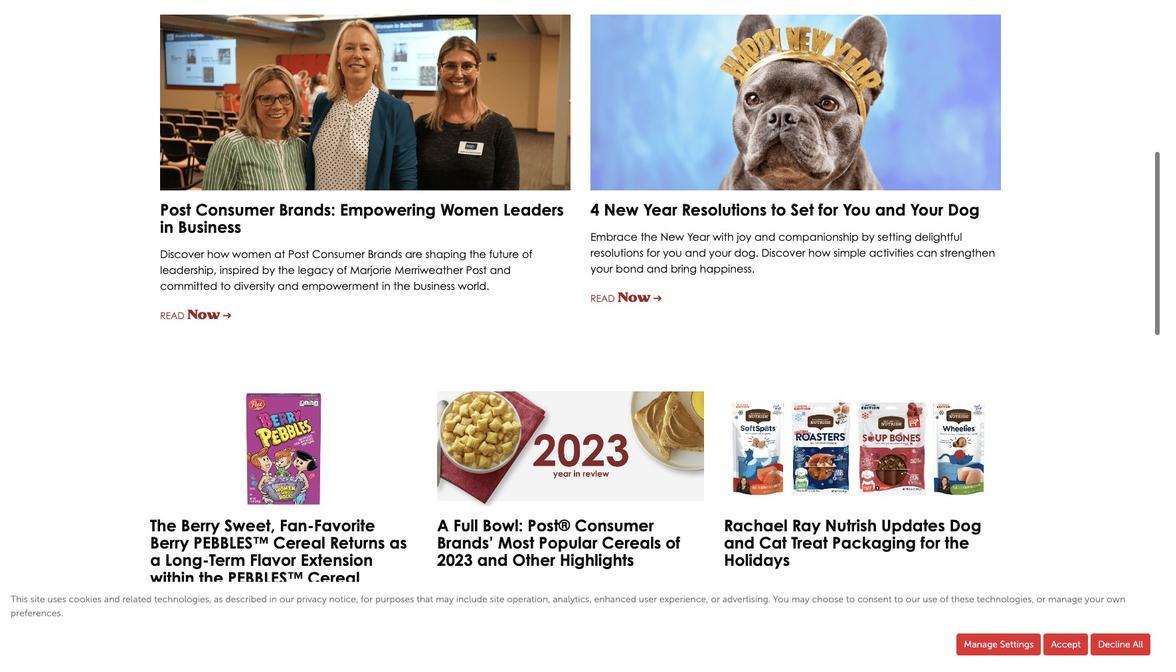 Task type: locate. For each thing, give the bounding box(es) containing it.
post inside "post consumer brands: empowering women leaders in business"
[[160, 198, 191, 218]]

site
[[30, 595, 45, 606], [490, 595, 504, 606]]

the down merriweather
[[393, 278, 410, 291]]

in
[[160, 215, 173, 235], [382, 278, 391, 291]]

for right ,
[[361, 595, 373, 606]]

0 horizontal spatial now
[[187, 306, 220, 320]]

year up bring
[[687, 229, 710, 242]]

berry up within
[[150, 531, 189, 551]]

read for 4 new year resolutions to set for you and your dog
[[591, 291, 615, 302]]

0 vertical spatial your
[[709, 244, 731, 258]]

rachael inside your pets can celebrate the holiday season with rachael ray® nutrish® dog and cat treats!
[[724, 596, 767, 609]]

1 horizontal spatial read
[[591, 291, 615, 302]]

0 vertical spatial rachael
[[724, 514, 788, 534]]

resolutions
[[591, 244, 644, 258]]

read now for post consumer brands: empowering women leaders in business
[[160, 306, 220, 320]]

long-
[[165, 549, 209, 569]]

your pets can celebrate the holiday season with rachael ray® nutrish® dog and cat treats!
[[724, 580, 972, 609]]

post right at at the left of page
[[288, 246, 309, 259]]

for inside embrace the new year with joy and companionship by setting delightful resolutions for you and your dog. discover how simple activities can strengthen your bond and bring happiness.
[[647, 244, 660, 258]]

world.
[[458, 278, 489, 291]]

and left the cat
[[724, 531, 755, 551]]

most
[[498, 531, 534, 551]]

1 rachael from the top
[[724, 514, 788, 534]]

2 vertical spatial post
[[466, 262, 487, 275]]

in inside discover how women at post consumer brands are shaping the future of leadership, inspired by the legacy of marjorie merriweather post and committed to diversity and empowerment in the business world.
[[382, 278, 391, 291]]

0 horizontal spatial new
[[604, 198, 639, 218]]

and down you
[[647, 260, 668, 274]]

1 vertical spatial in
[[382, 278, 391, 291]]

simple
[[834, 244, 866, 258]]

0 horizontal spatial as
[[214, 595, 223, 606]]

0 vertical spatial now
[[618, 288, 651, 303]]

your up happiness.
[[709, 244, 731, 258]]

advertising.
[[723, 595, 771, 606]]

year
[[643, 198, 677, 218], [687, 229, 710, 242]]

0 horizontal spatial by
[[262, 262, 275, 275]]

the left future
[[469, 246, 486, 259]]

cereal
[[273, 531, 325, 551], [308, 567, 360, 586]]

manage settings
[[964, 640, 1034, 651]]

rachael ray nutrish pet treats with festive holiday packaging image
[[724, 390, 991, 505]]

for inside rachael ray nutrish updates dog and cat treat packaging for the holidays
[[921, 531, 940, 551]]

technologies,
[[154, 595, 211, 606], [977, 595, 1034, 606]]

updates
[[881, 514, 945, 534]]

a
[[150, 549, 161, 569]]

discover inside embrace the new year with joy and companionship by setting delightful resolutions for you and your dog. discover how simple activities can strengthen your bond and bring happiness.
[[762, 244, 806, 258]]

1 horizontal spatial our
[[906, 595, 920, 606]]

of up empowerment
[[337, 262, 347, 275]]

dog inside rachael ray nutrish updates dog and cat treat packaging for the holidays
[[950, 514, 981, 534]]

new right 4 in the top of the page
[[604, 198, 639, 218]]

0 vertical spatial you
[[843, 198, 871, 218]]

0 horizontal spatial year
[[643, 198, 677, 218]]

4 new year resolutions to set for you and your dog
[[591, 198, 980, 218]]

as left described
[[214, 595, 223, 606]]

as right "returns"
[[389, 531, 407, 551]]

post up leadership,
[[160, 198, 191, 218]]

0 horizontal spatial read
[[160, 308, 185, 320]]

1 vertical spatial your
[[724, 580, 746, 593]]

0 horizontal spatial may
[[436, 595, 454, 606]]

can down 'delightful'
[[917, 244, 937, 258]]

4
[[591, 198, 599, 218]]

read now for 4 new year resolutions to set for you and your dog
[[591, 288, 651, 303]]

experience,
[[659, 595, 708, 606]]

1 horizontal spatial year
[[687, 229, 710, 242]]

2 site from the left
[[490, 595, 504, 606]]

for right 'set'
[[818, 198, 838, 218]]

the
[[150, 514, 177, 534]]

to right choose
[[846, 595, 855, 606]]

brands'
[[437, 531, 494, 551]]

0 horizontal spatial technologies,
[[154, 595, 211, 606]]

now left long arrow right icon
[[618, 288, 651, 303]]

dog
[[948, 198, 980, 218], [950, 514, 981, 534]]

empowering
[[340, 198, 436, 218]]

0 vertical spatial in
[[160, 215, 173, 235]]

2 horizontal spatial your
[[1085, 595, 1104, 606]]

how inside embrace the new year with joy and companionship by setting delightful resolutions for you and your dog. discover how simple activities can strengthen your bond and bring happiness.
[[808, 244, 831, 258]]

0 vertical spatial pebbles™
[[193, 531, 269, 551]]

analytics,
[[553, 595, 592, 606]]

you right advertising.
[[773, 595, 789, 606]]

companionship
[[779, 229, 859, 242]]

1 horizontal spatial technologies,
[[977, 595, 1034, 606]]

our down the including in the right bottom of the page
[[627, 596, 643, 609]]

0 horizontal spatial in
[[160, 215, 173, 235]]

by down at at the left of page
[[262, 262, 275, 275]]

in our
[[269, 595, 294, 606]]

may
[[436, 595, 454, 606], [792, 595, 810, 606]]

post up world.
[[466, 262, 487, 275]]

consumer up 'highlights'
[[575, 514, 654, 534]]

2 vertical spatial your
[[1085, 595, 1104, 606]]

brands:
[[279, 198, 335, 218]]

our inside , for purposes that may include site operation, analytics, enhanced user experience, or advertising. you may choose to consent to our use of these technologies, or manage your own preferences.
[[906, 595, 920, 606]]

discover up leadership,
[[160, 246, 204, 259]]

or left the "manage"
[[1037, 595, 1046, 606]]

reflect
[[457, 580, 489, 593]]

setting
[[878, 229, 912, 242]]

the left year.
[[491, 612, 508, 625]]

1 may from the left
[[436, 595, 454, 606]]

site down on
[[490, 595, 504, 606]]

the up season
[[945, 531, 969, 551]]

0 horizontal spatial discover
[[160, 246, 204, 259]]

we reflect on highlights of 2023, including new brands and partnerships, and reveal our top-selling cereals of the year.
[[437, 580, 699, 625]]

0 vertical spatial post
[[160, 198, 191, 218]]

privacy notice link
[[297, 595, 356, 606]]

cat
[[894, 596, 911, 609]]

and up on
[[477, 549, 508, 569]]

cat
[[759, 531, 787, 551]]

1 vertical spatial year
[[687, 229, 710, 242]]

or left advertising.
[[711, 595, 720, 606]]

returns
[[330, 531, 385, 551]]

2 horizontal spatial post
[[466, 262, 487, 275]]

0 horizontal spatial you
[[773, 595, 789, 606]]

by inside embrace the new year with joy and companionship by setting delightful resolutions for you and your dog. discover how simple activities can strengthen your bond and bring happiness.
[[862, 229, 875, 242]]

may down the celebrate on the right bottom of page
[[792, 595, 810, 606]]

now left long arrow right image
[[187, 306, 220, 320]]

0 vertical spatial consumer
[[195, 198, 275, 218]]

rachael up holidays
[[724, 514, 788, 534]]

dog up 'delightful'
[[948, 198, 980, 218]]

as
[[389, 531, 407, 551], [214, 595, 223, 606]]

with inside your pets can celebrate the holiday season with rachael ray® nutrish® dog and cat treats!
[[951, 580, 972, 593]]

1 horizontal spatial your
[[910, 198, 943, 218]]

dog
[[845, 596, 867, 609]]

how up 'inspired'
[[207, 246, 229, 259]]

and left related
[[104, 595, 120, 606]]

1 vertical spatial your
[[591, 260, 613, 274]]

set
[[791, 198, 814, 218]]

1 vertical spatial as
[[214, 595, 223, 606]]

rachael down pets
[[724, 596, 767, 609]]

for
[[818, 198, 838, 218], [647, 244, 660, 258], [921, 531, 940, 551], [361, 595, 373, 606]]

your down resolutions on the right of the page
[[591, 260, 613, 274]]

and down '2023,'
[[567, 596, 588, 609]]

dog right updates
[[950, 514, 981, 534]]

1 vertical spatial rachael
[[724, 596, 767, 609]]

1 horizontal spatial with
[[951, 580, 972, 593]]

embrace
[[591, 229, 638, 242]]

consumer
[[195, 198, 275, 218], [312, 246, 365, 259], [575, 514, 654, 534]]

of right future
[[522, 246, 532, 259]]

read now down bond
[[591, 288, 651, 303]]

0 vertical spatial with
[[713, 229, 734, 242]]

with up these
[[951, 580, 972, 593]]

consumer up legacy
[[312, 246, 365, 259]]

decline
[[1098, 640, 1130, 651]]

highlights
[[560, 549, 634, 569]]

in inside "post consumer brands: empowering women leaders in business"
[[160, 215, 173, 235]]

and down holiday
[[870, 596, 891, 609]]

technologies, right these
[[977, 595, 1034, 606]]

1 horizontal spatial how
[[808, 244, 831, 258]]

in left business
[[160, 215, 173, 235]]

the inside rachael ray nutrish updates dog and cat treat packaging for the holidays
[[945, 531, 969, 551]]

and up bring
[[685, 244, 706, 258]]

long arrow right image
[[223, 310, 231, 320]]

1 horizontal spatial read now
[[591, 288, 651, 303]]

0 horizontal spatial read now
[[160, 306, 220, 320]]

your up advertising.
[[724, 580, 746, 593]]

1 vertical spatial now
[[187, 306, 220, 320]]

your left own
[[1085, 595, 1104, 606]]

the
[[641, 229, 658, 242], [469, 246, 486, 259], [278, 262, 295, 275], [393, 278, 410, 291], [945, 531, 969, 551], [199, 567, 223, 586], [851, 580, 868, 593], [491, 612, 508, 625]]

of up the analytics,
[[559, 580, 570, 593]]

2 horizontal spatial consumer
[[575, 514, 654, 534]]

berry right the
[[181, 514, 220, 534]]

0 vertical spatial cereal
[[273, 531, 325, 551]]

0 horizontal spatial with
[[713, 229, 734, 242]]

0 vertical spatial your
[[910, 198, 943, 218]]

read down committed
[[160, 308, 185, 320]]

read
[[591, 291, 615, 302], [160, 308, 185, 320]]

berry
[[181, 514, 220, 534], [150, 531, 189, 551]]

packaging
[[832, 531, 916, 551]]

1 horizontal spatial post
[[288, 246, 309, 259]]

2 technologies, from the left
[[977, 595, 1034, 606]]

1 vertical spatial new
[[661, 229, 684, 242]]

the up this site uses cookies and related technologies, as described in our privacy notice
[[199, 567, 223, 586]]

read now
[[591, 288, 651, 303], [160, 306, 220, 320]]

to down 'inspired'
[[220, 278, 231, 291]]

can up ray®
[[774, 580, 794, 593]]

consumer up women
[[195, 198, 275, 218]]

legacy
[[298, 262, 334, 275]]

0 horizontal spatial your
[[724, 580, 746, 593]]

new up you
[[661, 229, 684, 242]]

post consumer brands: empowering women leaders in business
[[160, 198, 564, 235]]

1 horizontal spatial new
[[661, 229, 684, 242]]

fan-
[[280, 514, 314, 534]]

1 vertical spatial you
[[773, 595, 789, 606]]

0 vertical spatial read now
[[591, 288, 651, 303]]

0 horizontal spatial can
[[774, 580, 794, 593]]

1 horizontal spatial may
[[792, 595, 810, 606]]

0 vertical spatial read
[[591, 291, 615, 302]]

post consumer brands women leaders at the minnesota chamber of commerce women in business conference image
[[160, 12, 571, 188]]

the down at at the left of page
[[278, 262, 295, 275]]

we
[[437, 580, 454, 593]]

with left the joy on the top right of page
[[713, 229, 734, 242]]

women
[[440, 198, 499, 218]]

year inside embrace the new year with joy and companionship by setting delightful resolutions for you and your dog. discover how simple activities can strengthen your bond and bring happiness.
[[687, 229, 710, 242]]

0 horizontal spatial consumer
[[195, 198, 275, 218]]

to left 'set'
[[771, 198, 786, 218]]

marjorie
[[350, 262, 392, 275]]

2023
[[437, 549, 473, 569]]

by up simple
[[862, 229, 875, 242]]

the inside embrace the new year with joy and companionship by setting delightful resolutions for you and your dog. discover how simple activities can strengthen your bond and bring happiness.
[[641, 229, 658, 242]]

how down companionship
[[808, 244, 831, 258]]

favorite
[[314, 514, 375, 534]]

2 rachael from the top
[[724, 596, 767, 609]]

in down marjorie
[[382, 278, 391, 291]]

you up simple
[[843, 198, 871, 218]]

0 vertical spatial new
[[604, 198, 639, 218]]

the inside we reflect on highlights of 2023, including new brands and partnerships, and reveal our top-selling cereals of the year.
[[491, 612, 508, 625]]

for left you
[[647, 244, 660, 258]]

0 vertical spatial by
[[862, 229, 875, 242]]

consumer inside discover how women at post consumer brands are shaping the future of leadership, inspired by the legacy of marjorie merriweather post and committed to diversity and empowerment in the business world.
[[312, 246, 365, 259]]

and inside a full bowl: post® consumer brands' most popular cereals of 2023 and other highlights
[[477, 549, 508, 569]]

of right cereals
[[666, 531, 680, 551]]

can inside embrace the new year with joy and companionship by setting delightful resolutions for you and your dog. discover how simple activities can strengthen your bond and bring happiness.
[[917, 244, 937, 258]]

discover
[[762, 244, 806, 258], [160, 246, 204, 259]]

1 horizontal spatial or
[[1037, 595, 1046, 606]]

1 or from the left
[[711, 595, 720, 606]]

leaders
[[503, 198, 564, 218]]

consumer inside a full bowl: post® consumer brands' most popular cereals of 2023 and other highlights
[[575, 514, 654, 534]]

and inside your pets can celebrate the holiday season with rachael ray® nutrish® dog and cat treats!
[[870, 596, 891, 609]]

1 technologies, from the left
[[154, 595, 211, 606]]

you
[[843, 198, 871, 218], [773, 595, 789, 606]]

0 vertical spatial can
[[917, 244, 937, 258]]

brands
[[437, 596, 473, 609]]

discover right 'dog.'
[[762, 244, 806, 258]]

your up 'delightful'
[[910, 198, 943, 218]]

2 vertical spatial consumer
[[575, 514, 654, 534]]

of inside , for purposes that may include site operation, analytics, enhanced user experience, or advertising. you may choose to consent to our use of these technologies, or manage your own preferences.
[[940, 595, 949, 606]]

or
[[711, 595, 720, 606], [1037, 595, 1046, 606]]

the right embrace at top right
[[641, 229, 658, 242]]

, for purposes that may include site operation, analytics, enhanced user experience, or advertising. you may choose to consent to our use of these technologies, or manage your own preferences.
[[11, 595, 1125, 620]]

2023 year in review image
[[437, 390, 704, 505]]

1 horizontal spatial in
[[382, 278, 391, 291]]

berry pebbles cereal box image
[[150, 390, 417, 505]]

our left use
[[906, 595, 920, 606]]

0 horizontal spatial or
[[711, 595, 720, 606]]

treat
[[791, 531, 828, 551]]

the up dog
[[851, 580, 868, 593]]

1 vertical spatial with
[[951, 580, 972, 593]]

0 vertical spatial as
[[389, 531, 407, 551]]

may down we
[[436, 595, 454, 606]]

manage
[[964, 640, 998, 651]]

read now down committed
[[160, 306, 220, 320]]

technologies, inside , for purposes that may include site operation, analytics, enhanced user experience, or advertising. you may choose to consent to our use of these technologies, or manage your own preferences.
[[977, 595, 1034, 606]]

site up preferences.
[[30, 595, 45, 606]]

these
[[951, 595, 974, 606]]

0 horizontal spatial how
[[207, 246, 229, 259]]

1 vertical spatial read
[[160, 308, 185, 320]]

1 horizontal spatial by
[[862, 229, 875, 242]]

1 horizontal spatial as
[[389, 531, 407, 551]]

post
[[160, 198, 191, 218], [288, 246, 309, 259], [466, 262, 487, 275]]

preferences.
[[11, 608, 63, 620]]

of right use
[[940, 595, 949, 606]]

1 vertical spatial dog
[[950, 514, 981, 534]]

read down resolutions on the right of the page
[[591, 291, 615, 302]]

and down legacy
[[278, 278, 299, 291]]

1 horizontal spatial now
[[618, 288, 651, 303]]

post®
[[528, 514, 570, 534]]

1 horizontal spatial can
[[917, 244, 937, 258]]

1 vertical spatial by
[[262, 262, 275, 275]]

0 horizontal spatial site
[[30, 595, 45, 606]]

treats!
[[914, 596, 946, 609]]

can inside your pets can celebrate the holiday season with rachael ray® nutrish® dog and cat treats!
[[774, 580, 794, 593]]

2 or from the left
[[1037, 595, 1046, 606]]

inspired
[[220, 262, 259, 275]]

0 horizontal spatial post
[[160, 198, 191, 218]]

year up you
[[643, 198, 677, 218]]

1 horizontal spatial discover
[[762, 244, 806, 258]]

1 horizontal spatial site
[[490, 595, 504, 606]]

1 vertical spatial can
[[774, 580, 794, 593]]

you inside , for purposes that may include site operation, analytics, enhanced user experience, or advertising. you may choose to consent to our use of these technologies, or manage your own preferences.
[[773, 595, 789, 606]]

0 horizontal spatial our
[[627, 596, 643, 609]]

accept
[[1051, 640, 1081, 651]]

rachael ray nutrish updates dog and cat treat packaging for the holidays
[[724, 514, 981, 569]]

to
[[771, 198, 786, 218], [220, 278, 231, 291], [846, 595, 855, 606], [894, 595, 903, 606]]

1 vertical spatial read now
[[160, 306, 220, 320]]

reveal
[[591, 596, 624, 609]]

the berry sweet, fan-favorite berry pebbles™ cereal returns as a long-term flavor extension within the pebbles™ cereal portfolio
[[150, 514, 407, 604]]

new inside embrace the new year with joy and companionship by setting delightful resolutions for you and your dog. discover how simple activities can strengthen your bond and bring happiness.
[[661, 229, 684, 242]]

for up season
[[921, 531, 940, 551]]

of down include in the left bottom of the page
[[477, 612, 488, 625]]

1 horizontal spatial consumer
[[312, 246, 365, 259]]

your
[[910, 198, 943, 218], [724, 580, 746, 593]]

technologies, down within
[[154, 595, 211, 606]]

1 vertical spatial consumer
[[312, 246, 365, 259]]



Task type: vqa. For each thing, say whether or not it's contained in the screenshot.
action.
no



Task type: describe. For each thing, give the bounding box(es) containing it.
to down holiday
[[894, 595, 903, 606]]

within
[[150, 567, 194, 586]]

1 vertical spatial pebbles™
[[228, 567, 303, 586]]

use
[[923, 595, 938, 606]]

the inside your pets can celebrate the holiday season with rachael ray® nutrish® dog and cat treats!
[[851, 580, 868, 593]]

ray
[[792, 514, 821, 534]]

merriweather
[[395, 262, 463, 275]]

empowerment
[[302, 278, 379, 291]]

site inside , for purposes that may include site operation, analytics, enhanced user experience, or advertising. you may choose to consent to our use of these technologies, or manage your own preferences.
[[490, 595, 504, 606]]

1 site from the left
[[30, 595, 45, 606]]

shaping
[[425, 246, 466, 259]]

leadership,
[[160, 262, 217, 275]]

future
[[489, 246, 519, 259]]

term
[[209, 549, 245, 569]]

nutrish
[[825, 514, 877, 534]]

selling
[[668, 596, 699, 609]]

as inside the berry sweet, fan-favorite berry pebbles™ cereal returns as a long-term flavor extension within the pebbles™ cereal portfolio
[[389, 531, 407, 551]]

with inside embrace the new year with joy and companionship by setting delightful resolutions for you and your dog. discover how simple activities can strengthen your bond and bring happiness.
[[713, 229, 734, 242]]

at
[[274, 246, 285, 259]]

your inside , for purposes that may include site operation, analytics, enhanced user experience, or advertising. you may choose to consent to our use of these technologies, or manage your own preferences.
[[1085, 595, 1104, 606]]

your inside your pets can celebrate the holiday season with rachael ray® nutrish® dog and cat treats!
[[724, 580, 746, 593]]

business
[[413, 278, 455, 291]]

portfolio
[[150, 584, 212, 604]]

resolutions
[[682, 198, 767, 218]]

women
[[232, 246, 271, 259]]

enhanced
[[594, 595, 636, 606]]

for inside , for purposes that may include site operation, analytics, enhanced user experience, or advertising. you may choose to consent to our use of these technologies, or manage your own preferences.
[[361, 595, 373, 606]]

to inside discover how women at post consumer brands are shaping the future of leadership, inspired by the legacy of marjorie merriweather post and committed to diversity and empowerment in the business world.
[[220, 278, 231, 291]]

activities
[[869, 244, 914, 258]]

choose
[[812, 595, 844, 606]]

and down future
[[490, 262, 511, 275]]

committed
[[160, 278, 217, 291]]

related
[[122, 595, 152, 606]]

other
[[512, 549, 555, 569]]

1 vertical spatial post
[[288, 246, 309, 259]]

highlights
[[509, 580, 556, 593]]

pets
[[749, 580, 771, 593]]

and right the joy on the top right of page
[[755, 229, 776, 242]]

cereals
[[602, 531, 661, 551]]

by inside discover how women at post consumer brands are shaping the future of leadership, inspired by the legacy of marjorie merriweather post and committed to diversity and empowerment in the business world.
[[262, 262, 275, 275]]

decline all button
[[1091, 634, 1151, 656]]

holidays
[[724, 549, 790, 569]]

sweet,
[[224, 514, 275, 534]]

long arrow right image
[[653, 293, 662, 302]]

popular
[[539, 531, 597, 551]]

celebrate
[[797, 580, 848, 593]]

0 horizontal spatial your
[[591, 260, 613, 274]]

cereals
[[437, 612, 474, 625]]

and up setting
[[875, 198, 906, 218]]

holiday
[[871, 580, 909, 593]]

1 horizontal spatial your
[[709, 244, 731, 258]]

discover how women at post consumer brands are shaping the future of leadership, inspired by the legacy of marjorie merriweather post and committed to diversity and empowerment in the business world.
[[160, 246, 532, 291]]

1 vertical spatial cereal
[[308, 567, 360, 586]]

operation,
[[507, 595, 550, 606]]

top-
[[646, 596, 668, 609]]

bowl:
[[483, 514, 523, 534]]

purposes
[[375, 595, 414, 606]]

consumer inside "post consumer brands: empowering women leaders in business"
[[195, 198, 275, 218]]

french bulldog dog wearing new year's eve party celebration headband with text 'happy new year' in front of blue background image
[[591, 12, 1001, 188]]

strengthen
[[940, 244, 995, 258]]

own
[[1107, 595, 1125, 606]]

brands
[[368, 246, 402, 259]]

flavor
[[250, 549, 296, 569]]

new
[[652, 580, 674, 593]]

settings
[[1000, 640, 1034, 651]]

extension
[[301, 549, 373, 569]]

partnerships,
[[500, 596, 565, 609]]

season
[[912, 580, 948, 593]]

year.
[[511, 612, 536, 625]]

that
[[417, 595, 433, 606]]

and inside rachael ray nutrish updates dog and cat treat packaging for the holidays
[[724, 531, 755, 551]]

user
[[639, 595, 657, 606]]

privacy notice
[[297, 595, 356, 606]]

2 may from the left
[[792, 595, 810, 606]]

this
[[11, 595, 28, 606]]

bond
[[616, 260, 644, 274]]

delightful
[[915, 229, 962, 242]]

how inside discover how women at post consumer brands are shaping the future of leadership, inspired by the legacy of marjorie merriweather post and committed to diversity and empowerment in the business world.
[[207, 246, 229, 259]]

our inside we reflect on highlights of 2023, including new brands and partnerships, and reveal our top-selling cereals of the year.
[[627, 596, 643, 609]]

0 vertical spatial dog
[[948, 198, 980, 218]]

include
[[456, 595, 487, 606]]

decline all
[[1098, 640, 1143, 651]]

now for new
[[618, 288, 651, 303]]

now for consumer
[[187, 306, 220, 320]]

this site uses cookies and related technologies, as described in our privacy notice
[[11, 595, 356, 606]]

,
[[356, 595, 358, 606]]

the inside the berry sweet, fan-favorite berry pebbles™ cereal returns as a long-term flavor extension within the pebbles™ cereal portfolio
[[199, 567, 223, 586]]

rachael inside rachael ray nutrish updates dog and cat treat packaging for the holidays
[[724, 514, 788, 534]]

read for post consumer brands: empowering women leaders in business
[[160, 308, 185, 320]]

you
[[663, 244, 682, 258]]

dog.
[[734, 244, 759, 258]]

1 horizontal spatial you
[[843, 198, 871, 218]]

ray®
[[770, 596, 798, 609]]

manage
[[1048, 595, 1083, 606]]

cookies
[[69, 595, 102, 606]]

0 vertical spatial year
[[643, 198, 677, 218]]

and down on
[[476, 596, 497, 609]]

described
[[225, 595, 267, 606]]

uses
[[47, 595, 66, 606]]

of inside a full bowl: post® consumer brands' most popular cereals of 2023 and other highlights
[[666, 531, 680, 551]]

accept button
[[1044, 634, 1088, 656]]

discover inside discover how women at post consumer brands are shaping the future of leadership, inspired by the legacy of marjorie merriweather post and committed to diversity and empowerment in the business world.
[[160, 246, 204, 259]]



